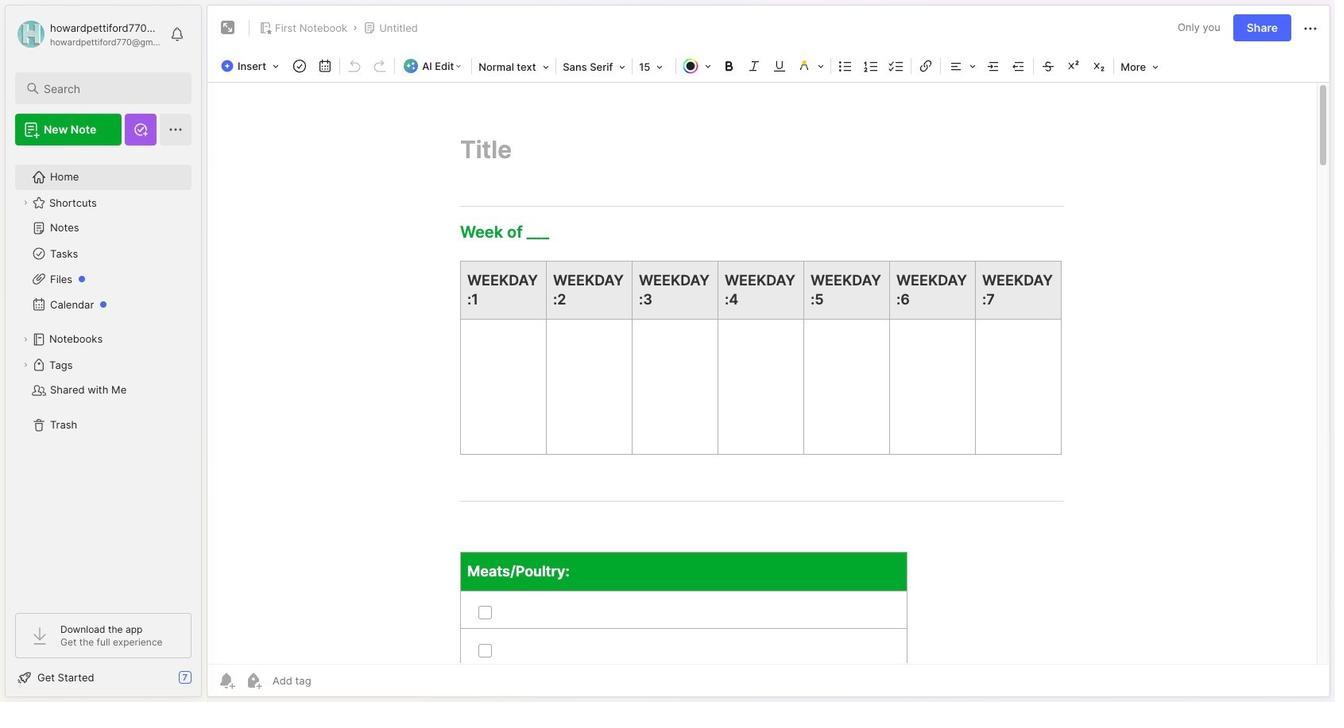 Task type: describe. For each thing, give the bounding box(es) containing it.
Help and Learning task checklist field
[[6, 665, 201, 690]]

click to collapse image
[[201, 673, 213, 692]]

Font color field
[[678, 55, 717, 77]]

Insert field
[[217, 55, 287, 77]]

Highlight field
[[793, 55, 830, 77]]

Search text field
[[44, 81, 177, 96]]

Font family field
[[558, 56, 631, 78]]

indent image
[[983, 55, 1005, 77]]

add tag image
[[244, 671, 263, 690]]

bold image
[[718, 55, 741, 77]]

insert link image
[[915, 55, 938, 77]]

note window element
[[207, 5, 1331, 701]]

none search field inside main element
[[44, 79, 177, 98]]

expand note image
[[219, 18, 238, 37]]

main element
[[0, 0, 207, 702]]

Font size field
[[635, 56, 675, 78]]

More actions field
[[1302, 18, 1321, 38]]

Heading level field
[[474, 56, 554, 78]]

outdent image
[[1009, 55, 1031, 77]]

bulleted list image
[[835, 55, 857, 77]]

Account field
[[15, 18, 162, 50]]

italic image
[[744, 55, 766, 77]]

superscript image
[[1063, 55, 1086, 77]]



Task type: locate. For each thing, give the bounding box(es) containing it.
more actions image
[[1302, 19, 1321, 38]]

calendar event image
[[314, 55, 336, 77]]

underline image
[[769, 55, 791, 77]]

More field
[[1117, 56, 1164, 78]]

strikethrough image
[[1038, 55, 1060, 77]]

Alignment field
[[943, 55, 981, 77]]

task image
[[289, 55, 311, 77]]

expand notebooks image
[[21, 335, 30, 344]]

numbered list image
[[861, 55, 883, 77]]

add a reminder image
[[217, 671, 236, 690]]

tree
[[6, 155, 201, 599]]

expand tags image
[[21, 360, 30, 370]]

None search field
[[44, 79, 177, 98]]

subscript image
[[1089, 55, 1111, 77]]

Add tag field
[[271, 674, 391, 688]]

checklist image
[[886, 55, 908, 77]]

tree inside main element
[[6, 155, 201, 599]]

Note Editor text field
[[208, 82, 1330, 664]]



Task type: vqa. For each thing, say whether or not it's contained in the screenshot.
Expand Notebooks icon
yes



